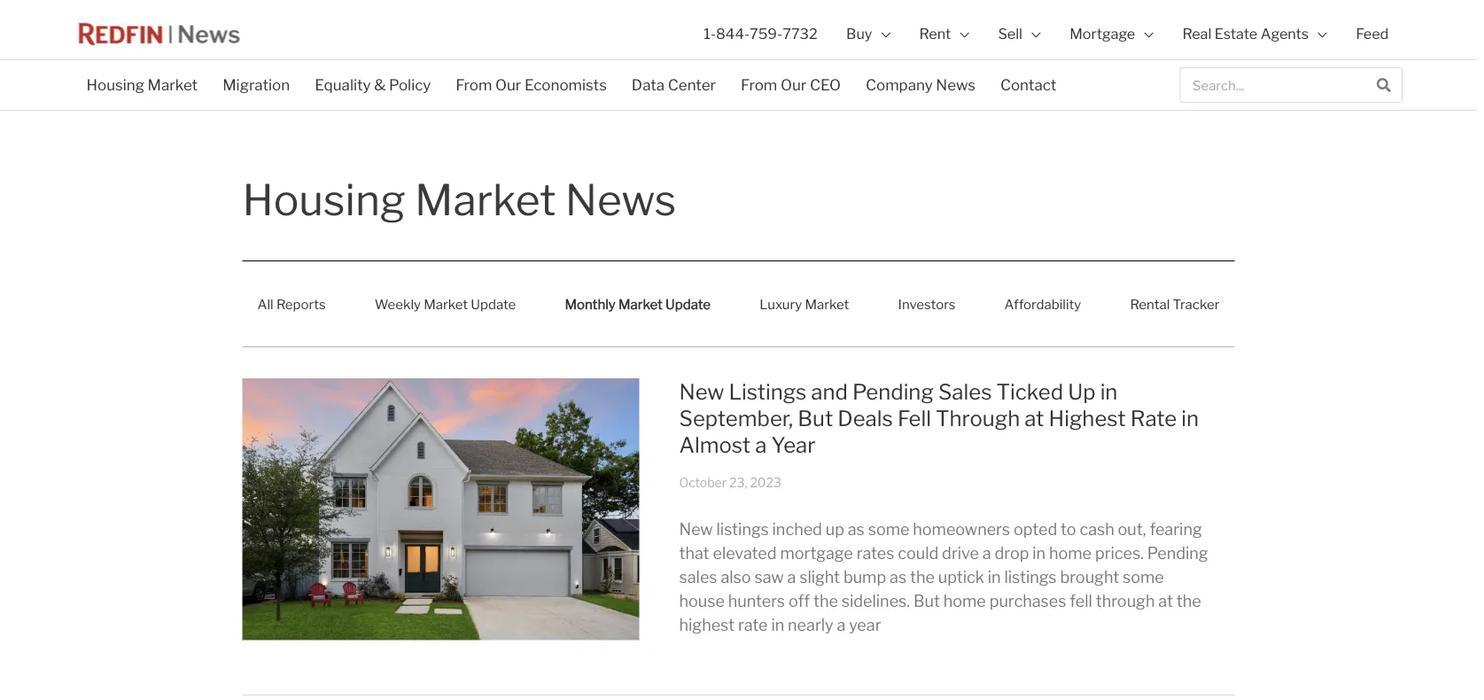 Task type: locate. For each thing, give the bounding box(es) containing it.
0 horizontal spatial news
[[565, 174, 677, 226]]

2 our from the left
[[781, 76, 807, 94]]

migration
[[223, 76, 290, 94]]

rental tracker link
[[1116, 284, 1235, 325]]

redfin real estate news image
[[74, 16, 244, 52]]

home down to
[[1050, 544, 1092, 564]]

sell link
[[984, 0, 1056, 68]]

1 vertical spatial home
[[944, 592, 987, 611]]

the right through
[[1177, 592, 1202, 611]]

1 vertical spatial pending
[[1148, 544, 1209, 564]]

estate
[[1215, 25, 1258, 43]]

0 vertical spatial as
[[848, 520, 865, 540]]

1 horizontal spatial some
[[1123, 568, 1165, 588]]

that
[[680, 544, 710, 564]]

1 update from the left
[[471, 296, 516, 312]]

at
[[1025, 406, 1045, 431], [1159, 592, 1174, 611]]

reports
[[277, 296, 326, 312]]

market for luxury market
[[805, 296, 850, 312]]

to
[[1061, 520, 1077, 540]]

0 horizontal spatial the
[[814, 592, 839, 611]]

1 vertical spatial news
[[565, 174, 677, 226]]

None search field
[[1180, 67, 1403, 103]]

&
[[374, 76, 386, 94]]

1-844-759-7732
[[704, 25, 818, 43]]

market for monthly market update
[[619, 296, 663, 312]]

0 horizontal spatial as
[[848, 520, 865, 540]]

2 from from the left
[[741, 76, 778, 94]]

prices.
[[1096, 544, 1144, 564]]

monthly
[[565, 296, 616, 312]]

0 vertical spatial at
[[1025, 406, 1045, 431]]

all reports link
[[242, 284, 341, 325]]

at inside new listings and pending sales ticked up in september, but deals fell through at highest rate in almost a year
[[1025, 406, 1045, 431]]

listings up elevated
[[717, 520, 769, 540]]

1 horizontal spatial housing
[[242, 174, 406, 226]]

house
[[680, 592, 725, 611]]

listings up purchases
[[1005, 568, 1057, 588]]

listings
[[717, 520, 769, 540], [1005, 568, 1057, 588]]

but down uptick
[[914, 592, 941, 611]]

0 horizontal spatial some
[[869, 520, 910, 540]]

1 horizontal spatial pending
[[1148, 544, 1209, 564]]

new inside new listings inched up as some homeowners opted to cash out, fearing that elevated mortgage rates could drive a drop in home prices. pending sales also saw a slight bump as the uptick in listings brought some house hunters off the sidelines. but home purchases fell through at the highest rate in nearly a year
[[680, 520, 713, 540]]

from right the policy
[[456, 76, 492, 94]]

2 update from the left
[[666, 296, 711, 312]]

1 vertical spatial some
[[1123, 568, 1165, 588]]

new listings inched up as some homeowners opted to cash out, fearing that elevated mortgage rates could drive a drop in home prices. pending sales also saw a slight bump as the uptick in listings brought some house hunters off the sidelines. but home purchases fell through at the highest rate in nearly a year
[[680, 520, 1209, 635]]

the
[[910, 568, 935, 588], [814, 592, 839, 611], [1177, 592, 1202, 611]]

could
[[898, 544, 939, 564]]

market inside "link"
[[424, 296, 468, 312]]

company
[[866, 76, 933, 94]]

company news link
[[854, 65, 988, 105]]

2 new from the top
[[680, 520, 713, 540]]

1 horizontal spatial our
[[781, 76, 807, 94]]

759-
[[750, 25, 783, 43]]

highest
[[680, 616, 735, 635]]

rates
[[857, 544, 895, 564]]

home down uptick
[[944, 592, 987, 611]]

a
[[756, 432, 767, 458], [983, 544, 992, 564], [788, 568, 796, 588], [837, 616, 846, 635]]

0 vertical spatial but
[[798, 406, 834, 431]]

data
[[632, 76, 665, 94]]

update for monthly market update
[[666, 296, 711, 312]]

0 vertical spatial housing
[[86, 76, 144, 94]]

7732
[[783, 25, 818, 43]]

at right through
[[1159, 592, 1174, 611]]

pending inside new listings and pending sales ticked up in september, but deals fell through at highest rate in almost a year
[[853, 379, 934, 405]]

luxury market link
[[745, 284, 865, 325]]

pending down fearing
[[1148, 544, 1209, 564]]

the down slight
[[814, 592, 839, 611]]

monthly market update
[[565, 296, 711, 312]]

market for housing market
[[148, 76, 198, 94]]

update for weekly market update
[[471, 296, 516, 312]]

our left ceo
[[781, 76, 807, 94]]

buy
[[847, 25, 873, 43]]

purchases
[[990, 592, 1067, 611]]

1 vertical spatial at
[[1159, 592, 1174, 611]]

contact link
[[988, 65, 1069, 105]]

update inside "link"
[[471, 296, 516, 312]]

but down and
[[798, 406, 834, 431]]

1 vertical spatial housing
[[242, 174, 406, 226]]

up
[[1068, 379, 1096, 405]]

from for from our economists
[[456, 76, 492, 94]]

market for weekly market update
[[424, 296, 468, 312]]

1 vertical spatial listings
[[1005, 568, 1057, 588]]

pending
[[853, 379, 934, 405], [1148, 544, 1209, 564]]

housing for housing market news
[[242, 174, 406, 226]]

from for from our ceo
[[741, 76, 778, 94]]

market for housing market news
[[415, 174, 556, 226]]

fell
[[1070, 592, 1093, 611]]

the down could
[[910, 568, 935, 588]]

saw
[[755, 568, 784, 588]]

inched
[[773, 520, 823, 540]]

1-844-759-7732 link
[[690, 0, 832, 68]]

homeowners
[[913, 520, 1011, 540]]

update
[[471, 296, 516, 312], [666, 296, 711, 312]]

0 horizontal spatial update
[[471, 296, 516, 312]]

policy
[[389, 76, 431, 94]]

affordability
[[1005, 296, 1082, 312]]

0 horizontal spatial listings
[[717, 520, 769, 540]]

all reports
[[258, 296, 326, 312]]

1 vertical spatial but
[[914, 592, 941, 611]]

real
[[1183, 25, 1212, 43]]

new inside new listings and pending sales ticked up in september, but deals fell through at highest rate in almost a year
[[680, 379, 725, 405]]

1 our from the left
[[496, 76, 522, 94]]

0 vertical spatial pending
[[853, 379, 934, 405]]

real estate agents
[[1183, 25, 1310, 43]]

1 horizontal spatial news
[[937, 76, 976, 94]]

0 vertical spatial new
[[680, 379, 725, 405]]

at down ticked
[[1025, 406, 1045, 431]]

1 new from the top
[[680, 379, 725, 405]]

0 horizontal spatial our
[[496, 76, 522, 94]]

housing for housing market
[[86, 76, 144, 94]]

news
[[937, 76, 976, 94], [565, 174, 677, 226]]

0 vertical spatial news
[[937, 76, 976, 94]]

pending up fell
[[853, 379, 934, 405]]

1 horizontal spatial listings
[[1005, 568, 1057, 588]]

some
[[869, 520, 910, 540], [1123, 568, 1165, 588]]

buy link
[[832, 0, 906, 68]]

1 horizontal spatial but
[[914, 592, 941, 611]]

rental tracker
[[1131, 296, 1220, 312]]

1 horizontal spatial at
[[1159, 592, 1174, 611]]

from down 1-844-759-7732 link
[[741, 76, 778, 94]]

new up that
[[680, 520, 713, 540]]

rate
[[738, 616, 768, 635]]

0 horizontal spatial home
[[944, 592, 987, 611]]

search image
[[1378, 78, 1392, 92]]

weekly market update link
[[360, 284, 531, 325]]

center
[[668, 76, 716, 94]]

as right 'up'
[[848, 520, 865, 540]]

weekly market update
[[375, 296, 516, 312]]

0 horizontal spatial from
[[456, 76, 492, 94]]

0 horizontal spatial at
[[1025, 406, 1045, 431]]

some up through
[[1123, 568, 1165, 588]]

mortgage link
[[1056, 0, 1169, 68]]

1 horizontal spatial update
[[666, 296, 711, 312]]

1 vertical spatial new
[[680, 520, 713, 540]]

hunters
[[729, 592, 786, 611]]

some up 'rates'
[[869, 520, 910, 540]]

home
[[1050, 544, 1092, 564], [944, 592, 987, 611]]

new up the september,
[[680, 379, 725, 405]]

investors link
[[883, 284, 971, 325]]

housing
[[86, 76, 144, 94], [242, 174, 406, 226]]

deals
[[838, 406, 893, 431]]

0 horizontal spatial pending
[[853, 379, 934, 405]]

our left economists
[[496, 76, 522, 94]]

new
[[680, 379, 725, 405], [680, 520, 713, 540]]

0 horizontal spatial housing
[[86, 76, 144, 94]]

2023
[[750, 476, 782, 491]]

drop
[[995, 544, 1030, 564]]

1 horizontal spatial as
[[890, 568, 907, 588]]

0 horizontal spatial but
[[798, 406, 834, 431]]

as down could
[[890, 568, 907, 588]]

1 from from the left
[[456, 76, 492, 94]]

1 horizontal spatial from
[[741, 76, 778, 94]]

0 vertical spatial listings
[[717, 520, 769, 540]]

1 horizontal spatial home
[[1050, 544, 1092, 564]]

our
[[496, 76, 522, 94], [781, 76, 807, 94]]

in
[[1101, 379, 1118, 405], [1182, 406, 1200, 431], [1033, 544, 1046, 564], [988, 568, 1001, 588], [772, 616, 785, 635]]

and
[[811, 379, 848, 405]]

from
[[456, 76, 492, 94], [741, 76, 778, 94]]

cash
[[1080, 520, 1115, 540]]



Task type: describe. For each thing, give the bounding box(es) containing it.
company news
[[866, 76, 976, 94]]

luxury
[[760, 296, 803, 312]]

fearing
[[1150, 520, 1203, 540]]

sales
[[680, 568, 718, 588]]

equality & policy
[[315, 76, 431, 94]]

1-
[[704, 25, 716, 43]]

real estate agents link
[[1169, 0, 1342, 68]]

nearly
[[788, 616, 834, 635]]

feed
[[1357, 25, 1390, 43]]

opted
[[1014, 520, 1058, 540]]

fell
[[898, 406, 932, 431]]

but inside new listings inched up as some homeowners opted to cash out, fearing that elevated mortgage rates could drive a drop in home prices. pending sales also saw a slight bump as the uptick in listings brought some house hunters off the sidelines. but home purchases fell through at the highest rate in nearly a year
[[914, 592, 941, 611]]

mortgage
[[1070, 25, 1136, 43]]

bump
[[844, 568, 887, 588]]

economists
[[525, 76, 607, 94]]

also
[[721, 568, 751, 588]]

luxury market
[[760, 296, 850, 312]]

year
[[772, 432, 816, 458]]

from our ceo
[[741, 76, 841, 94]]

weekly
[[375, 296, 421, 312]]

equality
[[315, 76, 371, 94]]

housing market news
[[242, 174, 677, 226]]

drive
[[942, 544, 980, 564]]

rental
[[1131, 296, 1170, 312]]

sidelines.
[[842, 592, 911, 611]]

through
[[1096, 592, 1156, 611]]

our for economists
[[496, 76, 522, 94]]

up
[[826, 520, 845, 540]]

slight
[[800, 568, 841, 588]]

a inside new listings and pending sales ticked up in september, but deals fell through at highest rate in almost a year
[[756, 432, 767, 458]]

0 vertical spatial home
[[1050, 544, 1092, 564]]

agents
[[1261, 25, 1310, 43]]

Search... search field
[[1181, 68, 1367, 102]]

housing market
[[86, 76, 198, 94]]

2 horizontal spatial the
[[1177, 592, 1202, 611]]

affordability link
[[990, 284, 1097, 325]]

elevated
[[713, 544, 777, 564]]

migration link
[[210, 65, 302, 105]]

our for ceo
[[781, 76, 807, 94]]

october
[[680, 476, 727, 491]]

pending inside new listings inched up as some homeowners opted to cash out, fearing that elevated mortgage rates could drive a drop in home prices. pending sales also saw a slight bump as the uptick in listings brought some house hunters off the sidelines. but home purchases fell through at the highest rate in nearly a year
[[1148, 544, 1209, 564]]

feed link
[[1342, 0, 1404, 68]]

highest
[[1049, 406, 1126, 431]]

new listings and pending sales ticked up in september, but deals fell through at highest rate in almost a year link
[[680, 379, 1200, 458]]

housing market link
[[74, 65, 210, 105]]

brought
[[1061, 568, 1120, 588]]

september,
[[680, 406, 794, 431]]

ticked
[[997, 379, 1064, 405]]

contact
[[1001, 76, 1057, 94]]

0 vertical spatial some
[[869, 520, 910, 540]]

from our ceo link
[[729, 65, 854, 105]]

new listings and pending sales ticked up in september, but deals fell through at highest rate in almost a year
[[680, 379, 1200, 458]]

monthly market update link
[[550, 284, 726, 325]]

new for new listings and pending sales ticked up in september, but deals fell through at highest rate in almost a year
[[680, 379, 725, 405]]

rate
[[1131, 406, 1178, 431]]

rent
[[920, 25, 951, 43]]

sell
[[999, 25, 1023, 43]]

data center
[[632, 76, 716, 94]]

1 vertical spatial as
[[890, 568, 907, 588]]

through
[[936, 406, 1021, 431]]

mortgage
[[781, 544, 854, 564]]

new for new listings inched up as some homeowners opted to cash out, fearing that elevated mortgage rates could drive a drop in home prices. pending sales also saw a slight bump as the uptick in listings brought some house hunters off the sidelines. but home purchases fell through at the highest rate in nearly a year
[[680, 520, 713, 540]]

uptick
[[939, 568, 985, 588]]

year
[[849, 616, 882, 635]]

data center link
[[620, 65, 729, 105]]

listings
[[729, 379, 807, 405]]

investors
[[899, 296, 956, 312]]

but inside new listings and pending sales ticked up in september, but deals fell through at highest rate in almost a year
[[798, 406, 834, 431]]

tracker
[[1173, 296, 1220, 312]]

at inside new listings inched up as some homeowners opted to cash out, fearing that elevated mortgage rates could drive a drop in home prices. pending sales also saw a slight bump as the uptick in listings brought some house hunters off the sidelines. but home purchases fell through at the highest rate in nearly a year
[[1159, 592, 1174, 611]]

almost
[[680, 432, 751, 458]]

out,
[[1118, 520, 1147, 540]]

from our economists
[[456, 76, 607, 94]]

rent link
[[906, 0, 984, 68]]

from our economists link
[[444, 65, 620, 105]]

equality & policy link
[[302, 65, 444, 105]]

23,
[[730, 476, 748, 491]]

sales
[[939, 379, 992, 405]]

1 horizontal spatial the
[[910, 568, 935, 588]]



Task type: vqa. For each thing, say whether or not it's contained in the screenshot.
2nd '3d walkthrough'
no



